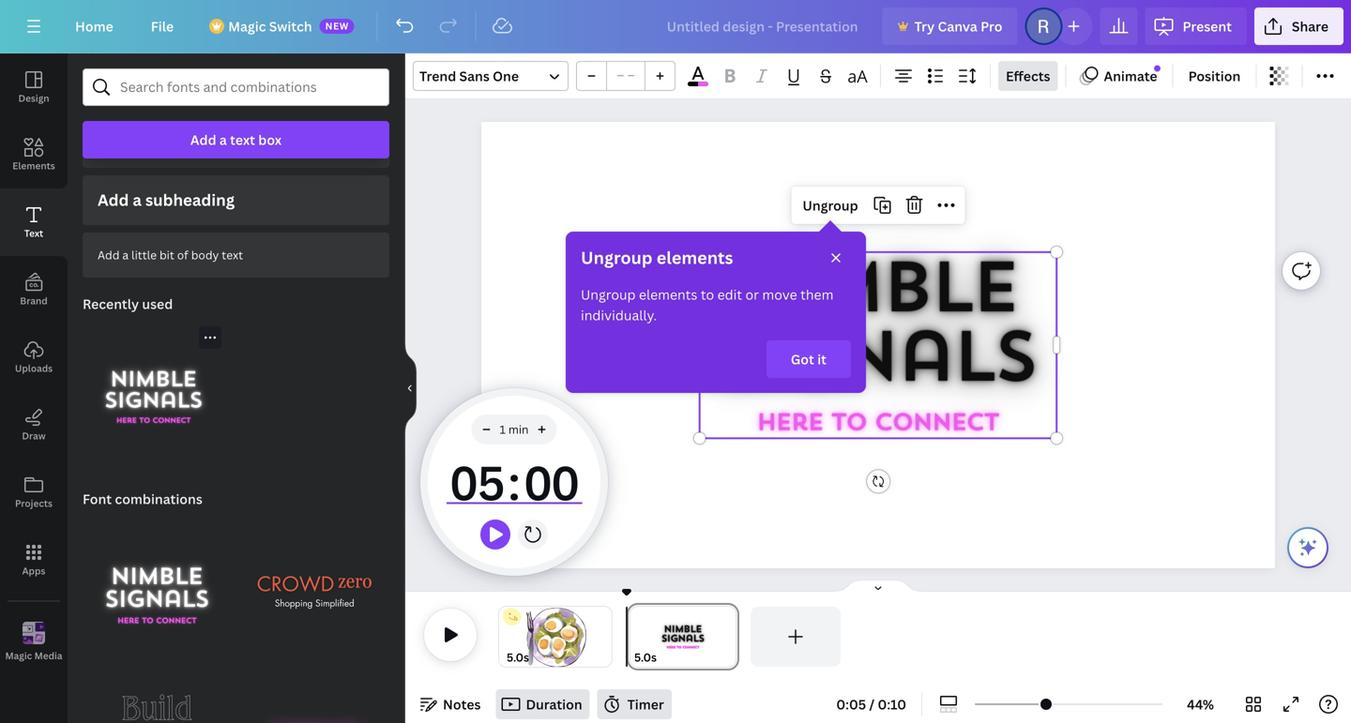Task type: describe. For each thing, give the bounding box(es) containing it.
add a little bit of body text
[[98, 247, 243, 263]]

bit
[[159, 247, 174, 263]]

min
[[508, 422, 529, 437]]

effects
[[1006, 67, 1050, 85]]

a for little
[[122, 247, 129, 263]]

nimble
[[735, 259, 1016, 329]]

brand button
[[0, 256, 68, 324]]

0:05 / 0:10
[[836, 696, 906, 714]]

1
[[500, 422, 506, 437]]

add for add a subheading
[[98, 189, 129, 211]]

a for text
[[220, 131, 227, 149]]

projects
[[15, 497, 53, 510]]

home link
[[60, 8, 128, 45]]

44% button
[[1170, 690, 1231, 720]]

share button
[[1254, 8, 1344, 45]]

add a text box
[[190, 131, 282, 149]]

combinations
[[115, 490, 202, 508]]

draw button
[[0, 391, 68, 459]]

1 min
[[500, 422, 529, 437]]

2 5.0s button from the left
[[634, 648, 657, 667]]

uploads
[[15, 362, 53, 375]]

2 trimming, start edge slider from the left
[[627, 607, 644, 667]]

44%
[[1187, 696, 1214, 714]]

present button
[[1145, 8, 1247, 45]]

share
[[1292, 17, 1329, 35]]

animate
[[1104, 67, 1158, 85]]

elements for ungroup elements
[[657, 246, 733, 269]]

add a text box button
[[83, 121, 389, 159]]

of
[[177, 247, 188, 263]]

signals
[[716, 328, 1035, 398]]

trend sans one button
[[413, 61, 569, 91]]

text button
[[0, 189, 68, 256]]

body
[[191, 247, 219, 263]]

Page title text field
[[665, 648, 672, 667]]

uploads button
[[0, 324, 68, 391]]

magic switch
[[228, 17, 312, 35]]

connect
[[874, 413, 998, 436]]

to inside ungroup elements to edit or move them individually.
[[701, 286, 714, 304]]

effects button
[[998, 61, 1058, 91]]

got it button
[[767, 341, 851, 378]]

magic for magic media
[[5, 650, 32, 662]]

text inside button
[[230, 131, 255, 149]]

Search fonts and combinations search field
[[120, 69, 352, 105]]

font
[[83, 490, 112, 508]]

try canva pro
[[914, 17, 1003, 35]]

got
[[791, 350, 814, 368]]

switch
[[269, 17, 312, 35]]

1 5.0s from the left
[[507, 650, 529, 665]]

ungroup elements
[[581, 246, 733, 269]]

trimming, end edge slider for 2nd "trimming, start edge" 'slider'
[[723, 607, 739, 667]]

one
[[493, 67, 519, 85]]

add a subheading
[[98, 189, 235, 211]]

elements button
[[0, 121, 68, 189]]

add a little bit of body text button
[[83, 233, 389, 278]]

apps button
[[0, 526, 68, 594]]

box
[[258, 131, 282, 149]]

new image
[[1154, 65, 1161, 72]]

duration
[[526, 696, 582, 714]]

timer containing 05
[[446, 445, 582, 520]]

canva assistant image
[[1297, 537, 1319, 559]]

file button
[[136, 8, 189, 45]]

ungroup for ungroup elements to edit or move them individually.
[[581, 286, 636, 304]]

1 trimming, start edge slider from the left
[[499, 607, 512, 667]]

elements
[[12, 160, 55, 172]]

design
[[18, 92, 49, 105]]

notes
[[443, 696, 481, 714]]

00 button
[[521, 445, 582, 520]]

hide image
[[404, 343, 417, 434]]

00
[[523, 450, 578, 514]]

new
[[325, 20, 349, 32]]

it
[[817, 350, 827, 368]]

ungroup elements to edit or move them individually.
[[581, 286, 834, 324]]

animate button
[[1074, 61, 1165, 91]]

move
[[762, 286, 797, 304]]

sans
[[459, 67, 490, 85]]

apps
[[22, 565, 45, 578]]

nimble signals
[[716, 259, 1035, 398]]

recently
[[83, 295, 139, 313]]



Task type: vqa. For each thing, say whether or not it's contained in the screenshot.
Add related to Add a subheading
yes



Task type: locate. For each thing, give the bounding box(es) containing it.
0 horizontal spatial trimming, start edge slider
[[499, 607, 512, 667]]

hide pages image
[[833, 579, 923, 594]]

1 trimming, end edge slider from the left
[[599, 607, 612, 667]]

or
[[746, 286, 759, 304]]

text right the body
[[222, 247, 243, 263]]

a left subheading
[[133, 189, 142, 211]]

0:10
[[878, 696, 906, 714]]

a inside add a text box button
[[220, 131, 227, 149]]

home
[[75, 17, 113, 35]]

timer
[[446, 445, 582, 520]]

little
[[131, 247, 157, 263]]

design button
[[0, 53, 68, 121]]

trimming, end edge slider right page title text box
[[723, 607, 739, 667]]

magic inside main menu bar
[[228, 17, 266, 35]]

ungroup inside "button"
[[803, 196, 858, 214]]

to
[[701, 286, 714, 304], [831, 413, 866, 436]]

0 vertical spatial magic
[[228, 17, 266, 35]]

1 vertical spatial add
[[98, 189, 129, 211]]

add up subheading
[[190, 131, 216, 149]]

1 vertical spatial elements
[[639, 286, 698, 304]]

0 horizontal spatial a
[[122, 247, 129, 263]]

font combinations
[[83, 490, 202, 508]]

magic left switch
[[228, 17, 266, 35]]

trimming, end edge slider left page title text box
[[599, 607, 612, 667]]

ungroup button
[[795, 190, 866, 220]]

0:05
[[836, 696, 866, 714]]

text left box
[[230, 131, 255, 149]]

#000000, #ff4ff3 image
[[688, 82, 708, 86]]

1 horizontal spatial a
[[133, 189, 142, 211]]

group
[[576, 61, 676, 91], [83, 323, 225, 465]]

1 horizontal spatial 5.0s
[[634, 650, 657, 665]]

1 5.0s button from the left
[[507, 648, 529, 667]]

media
[[34, 650, 62, 662]]

05
[[449, 450, 504, 514]]

a for subheading
[[133, 189, 142, 211]]

05 : 00
[[449, 450, 578, 514]]

1 vertical spatial ungroup
[[581, 246, 653, 269]]

magic inside button
[[5, 650, 32, 662]]

group down main menu bar
[[576, 61, 676, 91]]

1 horizontal spatial trimming, start edge slider
[[627, 607, 644, 667]]

ungroup for ungroup elements
[[581, 246, 653, 269]]

0 horizontal spatial 5.0s button
[[507, 648, 529, 667]]

add for add a text box
[[190, 131, 216, 149]]

ungroup for ungroup
[[803, 196, 858, 214]]

add a subheading button
[[83, 175, 389, 225]]

projects button
[[0, 459, 68, 526]]

position button
[[1181, 61, 1248, 91]]

1 vertical spatial magic
[[5, 650, 32, 662]]

magic
[[228, 17, 266, 35], [5, 650, 32, 662]]

0 vertical spatial add
[[190, 131, 216, 149]]

duration button
[[496, 690, 590, 720]]

0 vertical spatial ungroup
[[803, 196, 858, 214]]

a inside add a subheading button
[[133, 189, 142, 211]]

0 horizontal spatial to
[[701, 286, 714, 304]]

timer
[[627, 696, 664, 714]]

2 vertical spatial a
[[122, 247, 129, 263]]

trend
[[419, 67, 456, 85]]

1 horizontal spatial 5.0s button
[[634, 648, 657, 667]]

elements down ungroup elements
[[639, 286, 698, 304]]

magic for magic switch
[[228, 17, 266, 35]]

Design title text field
[[652, 8, 875, 45]]

add inside button
[[190, 131, 216, 149]]

trimming, start edge slider up duration button
[[499, 607, 512, 667]]

5.0s
[[507, 650, 529, 665], [634, 650, 657, 665]]

magic media button
[[0, 609, 68, 677]]

trimming, end edge slider
[[599, 607, 612, 667], [723, 607, 739, 667]]

1 horizontal spatial group
[[576, 61, 676, 91]]

side panel tab list
[[0, 53, 68, 677]]

got it
[[791, 350, 827, 368]]

1 horizontal spatial to
[[831, 413, 866, 436]]

add left subheading
[[98, 189, 129, 211]]

2 horizontal spatial a
[[220, 131, 227, 149]]

5.0s button up duration button
[[507, 648, 529, 667]]

0 horizontal spatial trimming, end edge slider
[[599, 607, 612, 667]]

text
[[230, 131, 255, 149], [222, 247, 243, 263]]

1 vertical spatial to
[[831, 413, 866, 436]]

elements up ungroup elements to edit or move them individually.
[[657, 246, 733, 269]]

subheading
[[145, 189, 235, 211]]

text inside button
[[222, 247, 243, 263]]

05 button
[[446, 445, 508, 520]]

a inside add a little bit of body text button
[[122, 247, 129, 263]]

ungroup
[[803, 196, 858, 214], [581, 246, 653, 269], [581, 286, 636, 304]]

pro
[[981, 17, 1003, 35]]

text
[[24, 227, 43, 240]]

5.0s left page title text box
[[634, 650, 657, 665]]

notes button
[[413, 690, 488, 720]]

#000000, #ff4ff3 image
[[688, 82, 708, 86]]

0 horizontal spatial 5.0s
[[507, 650, 529, 665]]

elements for ungroup elements to edit or move them individually.
[[639, 286, 698, 304]]

1 vertical spatial a
[[133, 189, 142, 211]]

5.0s button left page title text box
[[634, 648, 657, 667]]

add left little
[[98, 247, 120, 263]]

2 5.0s from the left
[[634, 650, 657, 665]]

5.0s up duration button
[[507, 650, 529, 665]]

magic media
[[5, 650, 62, 662]]

1 vertical spatial text
[[222, 247, 243, 263]]

brand
[[20, 295, 48, 307]]

timer button
[[597, 690, 672, 720]]

try
[[914, 17, 935, 35]]

0 vertical spatial to
[[701, 286, 714, 304]]

recently used
[[83, 295, 173, 313]]

add for add a little bit of body text
[[98, 247, 120, 263]]

0 vertical spatial group
[[576, 61, 676, 91]]

1 horizontal spatial trimming, end edge slider
[[723, 607, 739, 667]]

0 vertical spatial elements
[[657, 246, 733, 269]]

to right here
[[831, 413, 866, 436]]

add
[[190, 131, 216, 149], [98, 189, 129, 211], [98, 247, 120, 263]]

/
[[869, 696, 875, 714]]

:
[[508, 450, 521, 514]]

ungroup inside ungroup elements to edit or move them individually.
[[581, 286, 636, 304]]

draw
[[22, 430, 46, 442]]

trimming, start edge slider
[[499, 607, 512, 667], [627, 607, 644, 667]]

5.0s button
[[507, 648, 529, 667], [634, 648, 657, 667]]

2 trimming, end edge slider from the left
[[723, 607, 739, 667]]

individually.
[[581, 306, 657, 324]]

trimming, start edge slider left page title text box
[[627, 607, 644, 667]]

file
[[151, 17, 174, 35]]

a
[[220, 131, 227, 149], [133, 189, 142, 211], [122, 247, 129, 263]]

position
[[1188, 67, 1241, 85]]

group down used
[[83, 323, 225, 465]]

here
[[756, 413, 823, 436]]

try canva pro button
[[883, 8, 1018, 45]]

canva
[[938, 17, 978, 35]]

0 horizontal spatial group
[[83, 323, 225, 465]]

magic left media
[[5, 650, 32, 662]]

them
[[800, 286, 834, 304]]

edit
[[717, 286, 742, 304]]

a left box
[[220, 131, 227, 149]]

– – number field
[[613, 66, 639, 87]]

1 vertical spatial group
[[83, 323, 225, 465]]

main menu bar
[[0, 0, 1351, 53]]

0 vertical spatial text
[[230, 131, 255, 149]]

1 horizontal spatial magic
[[228, 17, 266, 35]]

to left "edit"
[[701, 286, 714, 304]]

used
[[142, 295, 173, 313]]

0 vertical spatial a
[[220, 131, 227, 149]]

2 vertical spatial ungroup
[[581, 286, 636, 304]]

here to connect
[[756, 413, 998, 436]]

present
[[1183, 17, 1232, 35]]

a left little
[[122, 247, 129, 263]]

trimming, end edge slider for second "trimming, start edge" 'slider' from right
[[599, 607, 612, 667]]

elements inside ungroup elements to edit or move them individually.
[[639, 286, 698, 304]]

2 vertical spatial add
[[98, 247, 120, 263]]

trend sans one
[[419, 67, 519, 85]]

0 horizontal spatial magic
[[5, 650, 32, 662]]



